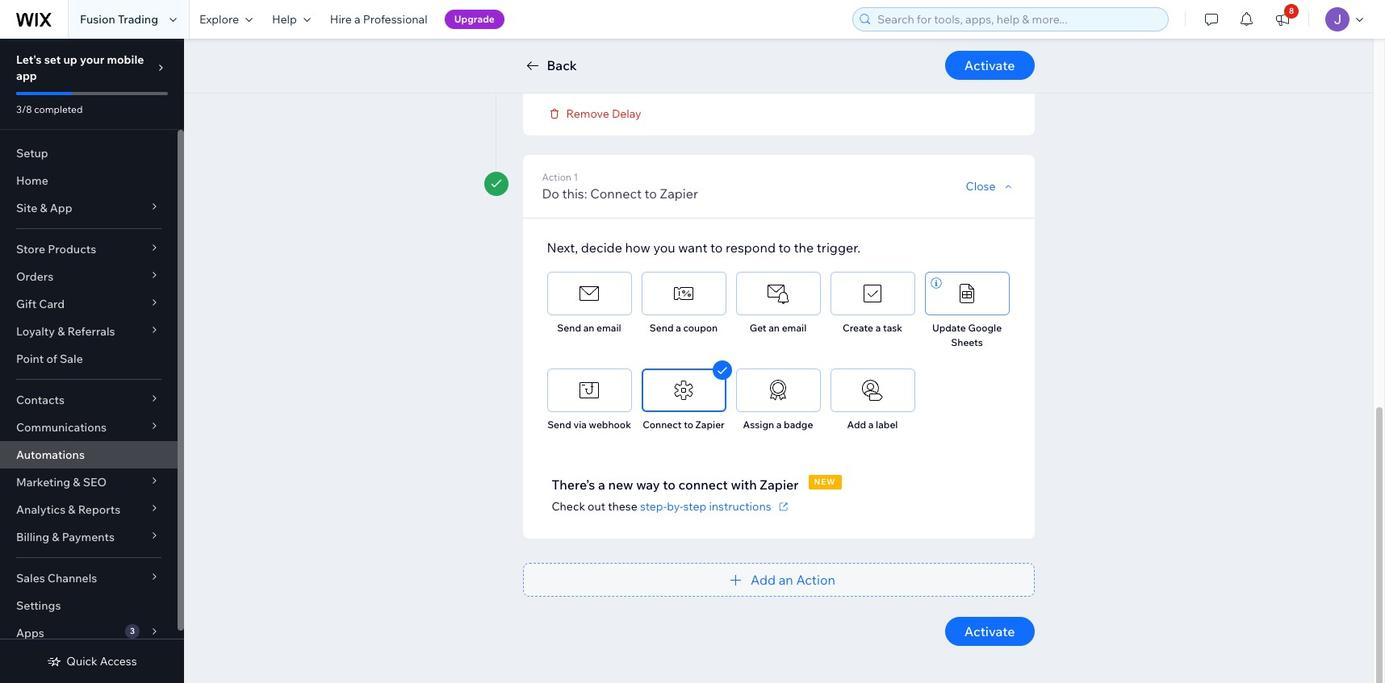 Task type: vqa. For each thing, say whether or not it's contained in the screenshot.
Wix to the middle
no



Task type: locate. For each thing, give the bounding box(es) containing it.
you
[[653, 240, 676, 256]]

send
[[557, 322, 581, 334], [650, 322, 674, 334], [548, 419, 571, 431]]

category image for webhook
[[577, 379, 601, 403]]

email left send a coupon
[[597, 322, 621, 334]]

close button
[[966, 179, 1015, 194]]

contacts button
[[0, 387, 178, 414]]

0 vertical spatial activate
[[965, 57, 1015, 73]]

1 vertical spatial action
[[796, 572, 836, 589]]

billing
[[16, 530, 49, 545]]

loyalty & referrals
[[16, 325, 115, 339]]

with
[[731, 477, 757, 493]]

category image
[[766, 282, 790, 306], [577, 379, 601, 403], [766, 379, 790, 403], [861, 379, 885, 403]]

zapier inside action 1 do this: connect to zapier
[[660, 186, 698, 202]]

assign
[[743, 419, 774, 431]]

1 email from the left
[[597, 322, 621, 334]]

get
[[750, 322, 767, 334]]

& right "loyalty"
[[57, 325, 65, 339]]

check out these
[[552, 500, 640, 514]]

send down next,
[[557, 322, 581, 334]]

send via webhook
[[548, 419, 631, 431]]

a left label
[[869, 419, 874, 431]]

1 vertical spatial add
[[751, 572, 776, 589]]

a left coupon
[[676, 322, 681, 334]]

set
[[44, 52, 61, 67]]

a right hire
[[354, 12, 361, 27]]

step-by-step instructions
[[640, 500, 772, 514]]

& right site
[[40, 201, 47, 216]]

there's a new way to connect with zapier
[[552, 477, 799, 493]]

out
[[588, 500, 606, 514]]

this:
[[562, 186, 587, 202]]

category image up assign a badge on the right
[[766, 379, 790, 403]]

2 activate from the top
[[965, 624, 1015, 640]]

0 horizontal spatial connect
[[590, 186, 642, 202]]

mobile
[[107, 52, 144, 67]]

1
[[574, 171, 578, 183]]

a left new
[[598, 477, 605, 493]]

new
[[814, 477, 836, 488]]

a for professional
[[354, 12, 361, 27]]

1 vertical spatial activate button
[[945, 618, 1035, 647]]

point
[[16, 352, 44, 367]]

category image up the create a task
[[861, 282, 885, 306]]

add for add a label
[[847, 419, 866, 431]]

analytics & reports
[[16, 503, 120, 518]]

category image up send via webhook
[[577, 379, 601, 403]]

sales channels button
[[0, 565, 178, 593]]

assign a badge
[[743, 419, 813, 431]]

8
[[1289, 6, 1294, 16]]

activate for second activate button
[[965, 624, 1015, 640]]

do
[[542, 186, 559, 202]]

store products
[[16, 242, 96, 257]]

0 vertical spatial action
[[542, 171, 572, 183]]

a left badge
[[777, 419, 782, 431]]

by-
[[667, 500, 683, 514]]

0 horizontal spatial add
[[751, 572, 776, 589]]

remove delay
[[566, 107, 642, 121]]

& left reports
[[68, 503, 76, 518]]

to up the how on the left
[[645, 186, 657, 202]]

activate button
[[945, 51, 1035, 80], [945, 618, 1035, 647]]

back button
[[523, 56, 577, 75]]

0 vertical spatial the
[[782, 44, 802, 61]]

fusion trading
[[80, 12, 158, 27]]

a for badge
[[777, 419, 782, 431]]

add inside button
[[751, 572, 776, 589]]

1 horizontal spatial connect
[[643, 419, 682, 431]]

1 horizontal spatial action
[[796, 572, 836, 589]]

& left the seo
[[73, 476, 80, 490]]

after the trigger
[[749, 44, 846, 61]]

coupon
[[683, 322, 718, 334]]

add a label
[[847, 419, 898, 431]]

connect
[[590, 186, 642, 202], [643, 419, 682, 431]]

& right billing on the left bottom
[[52, 530, 59, 545]]

sheets
[[951, 337, 983, 349]]

0 vertical spatial activate button
[[945, 51, 1035, 80]]

category image
[[577, 282, 601, 306], [672, 282, 696, 306], [861, 282, 885, 306], [955, 282, 979, 306], [672, 379, 696, 403]]

billing & payments button
[[0, 524, 178, 551]]

action inside action 1 do this: connect to zapier
[[542, 171, 572, 183]]

delay
[[612, 107, 642, 121]]

Search for tools, apps, help & more... field
[[873, 8, 1163, 31]]

action 1 do this: connect to zapier
[[542, 171, 698, 202]]

instructions
[[709, 500, 772, 514]]

8 button
[[1265, 0, 1301, 39]]

connect right this:
[[590, 186, 642, 202]]

trading
[[118, 12, 158, 27]]

point of sale
[[16, 352, 83, 367]]

setup
[[16, 146, 48, 161]]

send left via
[[548, 419, 571, 431]]

trigger.
[[817, 240, 861, 256]]

create
[[843, 322, 874, 334]]

step-
[[640, 500, 667, 514]]

1 horizontal spatial email
[[782, 322, 807, 334]]

& for marketing
[[73, 476, 80, 490]]

0 vertical spatial add
[[847, 419, 866, 431]]

after
[[749, 44, 779, 61]]

connect right 'webhook'
[[643, 419, 682, 431]]

get an email
[[750, 322, 807, 334]]

apps
[[16, 627, 44, 641]]

0 vertical spatial connect
[[590, 186, 642, 202]]

there's
[[552, 477, 595, 493]]

category image up update
[[955, 282, 979, 306]]

google
[[968, 322, 1002, 334]]

connect to zapier
[[643, 419, 725, 431]]

add
[[847, 419, 866, 431], [751, 572, 776, 589]]

0 horizontal spatial email
[[597, 322, 621, 334]]

badge
[[784, 419, 813, 431]]

category image up get an email at the right
[[766, 282, 790, 306]]

None number field
[[553, 39, 609, 66]]

email right get
[[782, 322, 807, 334]]

sidebar element
[[0, 39, 184, 684]]

1 vertical spatial activate
[[965, 624, 1015, 640]]

1 activate button from the top
[[945, 51, 1035, 80]]

new
[[608, 477, 633, 493]]

connect
[[679, 477, 728, 493]]

activate
[[965, 57, 1015, 73], [965, 624, 1015, 640]]

& inside dropdown button
[[57, 325, 65, 339]]

1 activate from the top
[[965, 57, 1015, 73]]

1 horizontal spatial add
[[847, 419, 866, 431]]

add down instructions
[[751, 572, 776, 589]]

zapier up want
[[660, 186, 698, 202]]

0 vertical spatial zapier
[[660, 186, 698, 202]]

1 vertical spatial the
[[794, 240, 814, 256]]

way
[[636, 477, 660, 493]]

category image up add a label
[[861, 379, 885, 403]]

category image up send a coupon
[[672, 282, 696, 306]]

2 email from the left
[[782, 322, 807, 334]]

2 activate button from the top
[[945, 618, 1035, 647]]

email for get an email
[[782, 322, 807, 334]]

category image up send an email
[[577, 282, 601, 306]]

gift
[[16, 297, 36, 312]]

None field
[[648, 39, 716, 66]]

to right want
[[711, 240, 723, 256]]

a for new
[[598, 477, 605, 493]]

quick access button
[[47, 655, 137, 669]]

category image for sheets
[[955, 282, 979, 306]]

a left "task"
[[876, 322, 881, 334]]

to up the there's a new way to connect with zapier
[[684, 419, 693, 431]]

access
[[100, 655, 137, 669]]

action inside button
[[796, 572, 836, 589]]

update
[[932, 322, 966, 334]]

email
[[597, 322, 621, 334], [782, 322, 807, 334]]

category image for coupon
[[672, 282, 696, 306]]

zapier right with
[[760, 477, 799, 493]]

send for send an email
[[557, 322, 581, 334]]

1 vertical spatial connect
[[643, 419, 682, 431]]

explore
[[199, 12, 239, 27]]

zapier left assign
[[696, 419, 725, 431]]

remove delay button
[[547, 107, 642, 121]]

check
[[552, 500, 585, 514]]

analytics
[[16, 503, 66, 518]]

remove
[[566, 107, 609, 121]]

task
[[883, 322, 903, 334]]

category image for label
[[861, 379, 885, 403]]

an inside the "add an action" button
[[779, 572, 793, 589]]

the right the after
[[782, 44, 802, 61]]

billing & payments
[[16, 530, 115, 545]]

send an email
[[557, 322, 621, 334]]

& inside "dropdown button"
[[52, 530, 59, 545]]

add left label
[[847, 419, 866, 431]]

0 horizontal spatial action
[[542, 171, 572, 183]]

card
[[39, 297, 65, 312]]

send left coupon
[[650, 322, 674, 334]]

the left trigger.
[[794, 240, 814, 256]]

& for billing
[[52, 530, 59, 545]]

activate for 1st activate button
[[965, 57, 1015, 73]]



Task type: describe. For each thing, give the bounding box(es) containing it.
back
[[547, 57, 577, 73]]

an for send
[[583, 322, 595, 334]]

webhook
[[589, 419, 631, 431]]

upgrade
[[454, 13, 495, 25]]

category image for badge
[[766, 379, 790, 403]]

gift card button
[[0, 291, 178, 318]]

decide
[[581, 240, 622, 256]]

gift card
[[16, 297, 65, 312]]

add for add an action
[[751, 572, 776, 589]]

sales
[[16, 572, 45, 586]]

& for analytics
[[68, 503, 76, 518]]

send for send a coupon
[[650, 322, 674, 334]]

respond
[[726, 240, 776, 256]]

up
[[63, 52, 77, 67]]

let's set up your mobile app
[[16, 52, 144, 83]]

help button
[[262, 0, 320, 39]]

a for label
[[869, 419, 874, 431]]

let's
[[16, 52, 42, 67]]

quick access
[[66, 655, 137, 669]]

1 vertical spatial zapier
[[696, 419, 725, 431]]

orders button
[[0, 263, 178, 291]]

app
[[50, 201, 72, 216]]

products
[[48, 242, 96, 257]]

channels
[[48, 572, 97, 586]]

automations
[[16, 448, 85, 463]]

communications button
[[0, 414, 178, 442]]

upgrade button
[[445, 10, 504, 29]]

marketing & seo button
[[0, 469, 178, 497]]

send for send via webhook
[[548, 419, 571, 431]]

your
[[80, 52, 104, 67]]

step
[[683, 500, 707, 514]]

home link
[[0, 167, 178, 195]]

site & app
[[16, 201, 72, 216]]

store
[[16, 242, 45, 257]]

category image up connect to zapier
[[672, 379, 696, 403]]

2 vertical spatial zapier
[[760, 477, 799, 493]]

how
[[625, 240, 651, 256]]

automations link
[[0, 442, 178, 469]]

send a coupon
[[650, 322, 718, 334]]

want
[[678, 240, 708, 256]]

contacts
[[16, 393, 65, 408]]

trigger
[[805, 44, 846, 61]]

email for send an email
[[597, 322, 621, 334]]

connect inside action 1 do this: connect to zapier
[[590, 186, 642, 202]]

a for coupon
[[676, 322, 681, 334]]

next,
[[547, 240, 578, 256]]

to inside action 1 do this: connect to zapier
[[645, 186, 657, 202]]

close
[[966, 179, 996, 194]]

& for site
[[40, 201, 47, 216]]

marketing
[[16, 476, 70, 490]]

to right way in the left bottom of the page
[[663, 477, 676, 493]]

professional
[[363, 12, 428, 27]]

these
[[608, 500, 638, 514]]

quick
[[66, 655, 97, 669]]

store products button
[[0, 236, 178, 263]]

of
[[46, 352, 57, 367]]

site & app button
[[0, 195, 178, 222]]

update google sheets
[[932, 322, 1002, 349]]

category image for email
[[766, 282, 790, 306]]

via
[[574, 419, 587, 431]]

a for task
[[876, 322, 881, 334]]

settings link
[[0, 593, 178, 620]]

hire a professional
[[330, 12, 428, 27]]

marketing & seo
[[16, 476, 107, 490]]

3
[[130, 627, 135, 637]]

3/8 completed
[[16, 103, 83, 115]]

sale
[[60, 352, 83, 367]]

referrals
[[67, 325, 115, 339]]

app
[[16, 69, 37, 83]]

completed
[[34, 103, 83, 115]]

reports
[[78, 503, 120, 518]]

add an action button
[[523, 564, 1035, 597]]

loyalty
[[16, 325, 55, 339]]

site
[[16, 201, 37, 216]]

an for get
[[769, 322, 780, 334]]

loyalty & referrals button
[[0, 318, 178, 346]]

point of sale link
[[0, 346, 178, 373]]

category image for task
[[861, 282, 885, 306]]

label
[[876, 419, 898, 431]]

payments
[[62, 530, 115, 545]]

home
[[16, 174, 48, 188]]

category image for email
[[577, 282, 601, 306]]

to right respond
[[779, 240, 791, 256]]

orders
[[16, 270, 53, 284]]

seo
[[83, 476, 107, 490]]

create a task
[[843, 322, 903, 334]]

3/8
[[16, 103, 32, 115]]

sales channels
[[16, 572, 97, 586]]

& for loyalty
[[57, 325, 65, 339]]

an for add
[[779, 572, 793, 589]]



